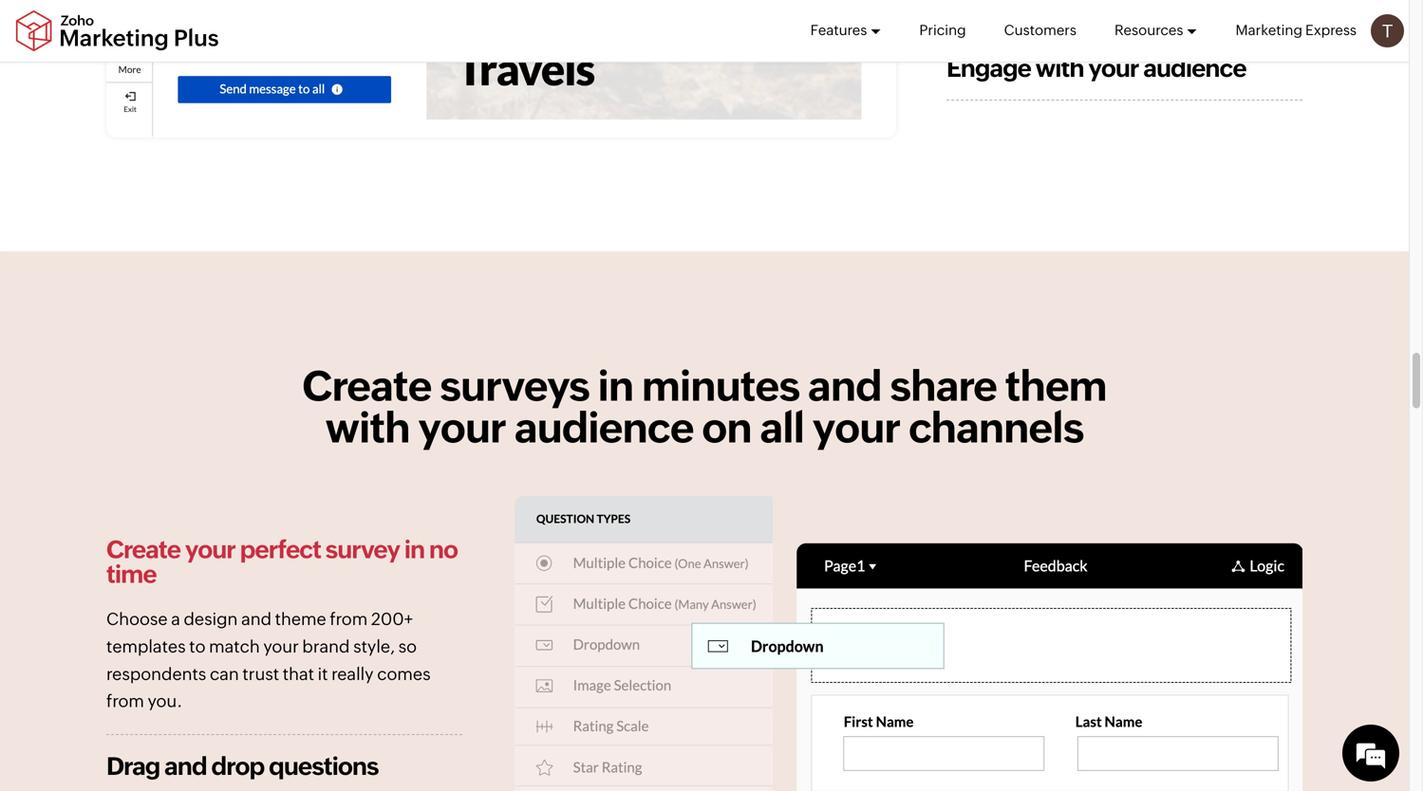 Task type: locate. For each thing, give the bounding box(es) containing it.
zoho marketingplus logo image
[[14, 10, 220, 52]]

create for create your perfect survey in no time
[[106, 536, 180, 564]]

create inside create surveys in minutes and share them with your audience on all your channels
[[302, 362, 431, 410]]

terry turtle image
[[1371, 14, 1404, 47]]

0 vertical spatial and
[[808, 362, 882, 410]]

0 horizontal spatial from
[[106, 692, 144, 712]]

surveys
[[440, 362, 589, 410]]

no
[[429, 536, 458, 564]]

your
[[1088, 54, 1139, 82], [418, 404, 506, 452], [812, 404, 900, 452], [185, 536, 235, 564], [263, 637, 299, 657]]

your inside create your perfect survey in no time
[[185, 536, 235, 564]]

2 vertical spatial and
[[164, 753, 207, 781]]

from
[[330, 610, 368, 630], [106, 692, 144, 712]]

1 vertical spatial in
[[404, 536, 425, 564]]

create inside create your perfect survey in no time
[[106, 536, 180, 564]]

0 horizontal spatial in
[[404, 536, 425, 564]]

design
[[184, 610, 238, 630]]

1 vertical spatial with
[[325, 404, 410, 452]]

can
[[210, 665, 239, 684]]

0 vertical spatial audience
[[1143, 54, 1246, 82]]

1 vertical spatial create
[[106, 536, 180, 564]]

and up match
[[241, 610, 272, 630]]

1 horizontal spatial create
[[302, 362, 431, 410]]

theme
[[275, 610, 326, 630]]

create surveys in minutes and share them with your audience on all your channels
[[302, 362, 1107, 452]]

1 vertical spatial from
[[106, 692, 144, 712]]

brand
[[302, 637, 350, 657]]

in
[[598, 362, 633, 410], [404, 536, 425, 564]]

engage with your audience
[[947, 54, 1246, 82]]

0 horizontal spatial with
[[325, 404, 410, 452]]

2 horizontal spatial and
[[808, 362, 882, 410]]

comes
[[377, 665, 431, 684]]

1 vertical spatial and
[[241, 610, 272, 630]]

and left drop
[[164, 753, 207, 781]]

respondents
[[106, 665, 206, 684]]

time
[[106, 561, 156, 589]]

200+
[[371, 610, 413, 630]]

create
[[302, 362, 431, 410], [106, 536, 180, 564]]

0 vertical spatial create
[[302, 362, 431, 410]]

0 horizontal spatial audience
[[514, 404, 694, 452]]

1 horizontal spatial audience
[[1143, 54, 1246, 82]]

pricing
[[919, 22, 966, 38]]

audience inside create surveys in minutes and share them with your audience on all your channels
[[514, 404, 694, 452]]

1 horizontal spatial and
[[241, 610, 272, 630]]

with
[[1035, 54, 1084, 82], [325, 404, 410, 452]]

and inside choose a design and theme from 200+ templates to match your brand style, so respondents can trust that it really comes from you.
[[241, 610, 272, 630]]

minutes
[[642, 362, 800, 410]]

audience
[[1143, 54, 1246, 82], [514, 404, 694, 452]]

0 vertical spatial from
[[330, 610, 368, 630]]

drop
[[211, 753, 264, 781]]

0 horizontal spatial and
[[164, 753, 207, 781]]

and inside create surveys in minutes and share them with your audience on all your channels
[[808, 362, 882, 410]]

your inside choose a design and theme from 200+ templates to match your brand style, so respondents can trust that it really comes from you.
[[263, 637, 299, 657]]

survey marketing image
[[515, 496, 1303, 792]]

1 vertical spatial audience
[[514, 404, 694, 452]]

from up the brand on the bottom of the page
[[330, 610, 368, 630]]

from left 'you.'
[[106, 692, 144, 712]]

pricing link
[[919, 0, 966, 61]]

1 horizontal spatial with
[[1035, 54, 1084, 82]]

you.
[[148, 692, 182, 712]]

and right all
[[808, 362, 882, 410]]

0 vertical spatial in
[[598, 362, 633, 410]]

1 horizontal spatial in
[[598, 362, 633, 410]]

choose a design and theme from 200+ templates to match your brand style, so respondents can trust that it really comes from you.
[[106, 610, 431, 712]]

to
[[189, 637, 206, 657]]

that
[[283, 665, 314, 684]]

customers
[[1004, 22, 1077, 38]]

and
[[808, 362, 882, 410], [241, 610, 272, 630], [164, 753, 207, 781]]

engage
[[947, 54, 1031, 82]]

channels
[[909, 404, 1084, 452]]

0 horizontal spatial create
[[106, 536, 180, 564]]



Task type: describe. For each thing, give the bounding box(es) containing it.
marketing express link
[[1236, 0, 1357, 61]]

a
[[171, 610, 180, 630]]

drag and drop questions
[[106, 753, 378, 781]]

in inside create your perfect survey in no time
[[404, 536, 425, 564]]

match
[[209, 637, 260, 657]]

resources
[[1115, 22, 1183, 38]]

in inside create surveys in minutes and share them with your audience on all your channels
[[598, 362, 633, 410]]

really
[[331, 665, 374, 684]]

share
[[890, 362, 997, 410]]

1 horizontal spatial from
[[330, 610, 368, 630]]

so
[[398, 637, 417, 657]]

0 vertical spatial with
[[1035, 54, 1084, 82]]

them
[[1005, 362, 1107, 410]]

marketing
[[1236, 22, 1303, 38]]

features
[[810, 22, 867, 38]]

perfect
[[240, 536, 321, 564]]

express
[[1305, 22, 1357, 38]]

trust
[[242, 665, 279, 684]]

with inside create surveys in minutes and share them with your audience on all your channels
[[325, 404, 410, 452]]

templates
[[106, 637, 186, 657]]

resources link
[[1115, 0, 1198, 61]]

features link
[[810, 0, 881, 61]]

style,
[[353, 637, 395, 657]]

create your perfect survey in no time
[[106, 536, 458, 589]]

choose
[[106, 610, 168, 630]]

it
[[318, 665, 328, 684]]

questions
[[269, 753, 378, 781]]

create for create surveys in minutes and share them with your audience on all your channels
[[302, 362, 431, 410]]

on
[[702, 404, 752, 452]]

survey
[[325, 536, 400, 564]]

all
[[760, 404, 804, 452]]

marketing express
[[1236, 22, 1357, 38]]

drag
[[106, 753, 160, 781]]

customers link
[[1004, 0, 1077, 61]]



Task type: vqa. For each thing, say whether or not it's contained in the screenshot.
EXPRESS
yes



